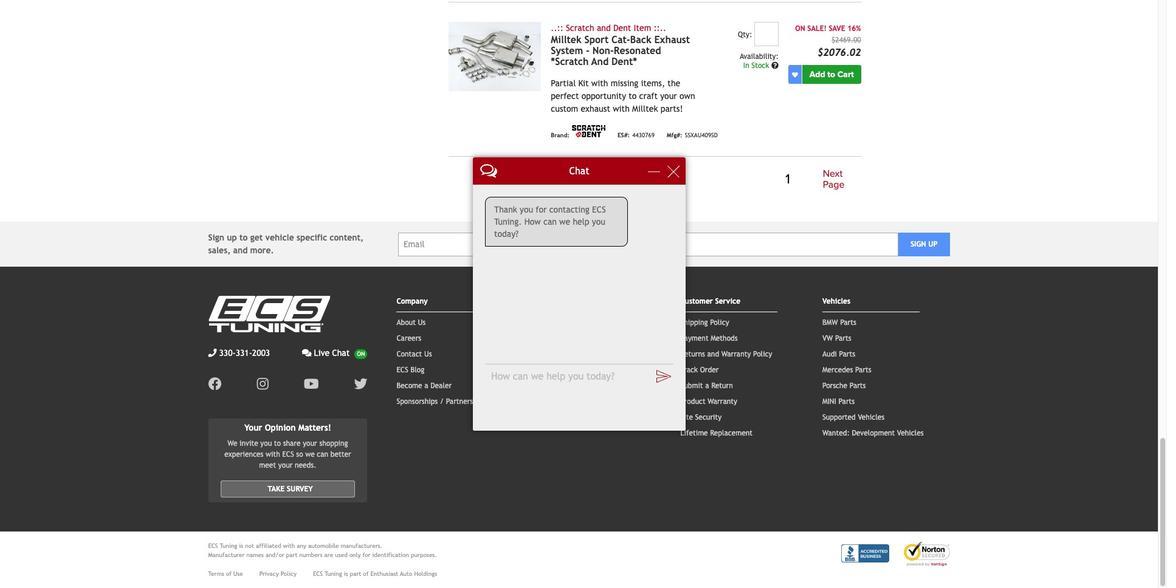 Task type: locate. For each thing, give the bounding box(es) containing it.
parts down "porsche parts" link
[[839, 398, 855, 406]]

0 horizontal spatial part
[[286, 552, 297, 559]]

manufacturers.
[[341, 543, 383, 550]]

non-
[[592, 45, 614, 57]]

product
[[680, 398, 706, 406]]

2 horizontal spatial and
[[707, 350, 719, 359]]

take survey button
[[220, 481, 355, 498]]

my orders link
[[539, 382, 571, 390]]

None number field
[[754, 22, 779, 46]]

0 vertical spatial warranty
[[721, 350, 751, 359]]

to
[[827, 69, 835, 80], [629, 91, 637, 101], [239, 233, 248, 243], [274, 440, 281, 448]]

instagram logo image
[[257, 378, 269, 391]]

0 vertical spatial and
[[597, 23, 611, 33]]

0 horizontal spatial is
[[239, 543, 243, 550]]

vehicles up orders
[[550, 366, 576, 375]]

tuning inside ecs tuning is not affiliated with any automobile manufacturers. manufacturer names and/or part numbers are used only for identification purposes.
[[220, 543, 237, 550]]

stock
[[752, 62, 769, 70]]

sign for sign up
[[911, 240, 926, 249]]

partnerships
[[446, 398, 486, 406]]

submit a return link
[[680, 382, 733, 390]]

and up order
[[707, 350, 719, 359]]

used
[[335, 552, 348, 559]]

milltek down scratch
[[551, 34, 582, 46]]

part down 'any' on the left bottom of page
[[286, 552, 297, 559]]

porsche parts link
[[822, 382, 866, 390]]

*scratch
[[551, 56, 589, 68]]

in
[[743, 62, 749, 70]]

/
[[440, 398, 444, 406]]

about us link
[[397, 319, 426, 327]]

to left get
[[239, 233, 248, 243]]

2 vertical spatial and
[[707, 350, 719, 359]]

kit
[[578, 79, 589, 88]]

1 horizontal spatial sign
[[911, 240, 926, 249]]

0 horizontal spatial your
[[278, 461, 293, 470]]

2 vertical spatial policy
[[281, 571, 297, 578]]

milltek down craft
[[632, 104, 658, 114]]

vehicles up 'wanted: development vehicles' link
[[858, 414, 885, 422]]

ecs
[[397, 366, 408, 375], [282, 451, 294, 459], [208, 543, 218, 550], [313, 571, 323, 578]]

my up my orders link
[[539, 366, 547, 375]]

0 vertical spatial policy
[[710, 319, 729, 327]]

ecs left blog
[[397, 366, 408, 375]]

es#4430769 - ssxau409sd - milltek sport cat-back exhaust system - non-resonated *scratch and dent* - partial kit with missing items, the perfect opportunity to craft your own custom exhaust with milltek parts! - scratch & dent - audi image
[[449, 22, 541, 91]]

of
[[226, 571, 231, 578], [363, 571, 369, 578]]

331-
[[236, 349, 252, 358]]

parts for audi parts
[[839, 350, 855, 359]]

0 vertical spatial my
[[539, 366, 547, 375]]

1 horizontal spatial and
[[597, 23, 611, 33]]

warranty down return
[[708, 398, 737, 406]]

0 vertical spatial is
[[239, 543, 243, 550]]

2 my from the top
[[539, 382, 547, 390]]

1 horizontal spatial your
[[303, 440, 317, 448]]

330-
[[219, 349, 236, 358]]

vehicles right development
[[897, 429, 924, 438]]

1 horizontal spatial is
[[344, 571, 348, 578]]

0 horizontal spatial a
[[424, 382, 428, 390]]

0 horizontal spatial milltek
[[551, 34, 582, 46]]

my vehicles
[[539, 366, 576, 375]]

2 horizontal spatial your
[[660, 91, 677, 101]]

returns
[[680, 350, 705, 359]]

0 horizontal spatial and
[[233, 246, 248, 256]]

lifetime replacement
[[680, 429, 753, 438]]

0 horizontal spatial sign
[[208, 233, 224, 243]]

up for sign up
[[928, 240, 938, 249]]

0 horizontal spatial up
[[227, 233, 237, 243]]

1 vertical spatial my
[[539, 382, 547, 390]]

1 horizontal spatial of
[[363, 571, 369, 578]]

site security link
[[680, 414, 722, 422]]

with left 'any' on the left bottom of page
[[283, 543, 295, 550]]

live chat
[[314, 349, 350, 358]]

1 vertical spatial is
[[344, 571, 348, 578]]

ecs left so
[[282, 451, 294, 459]]

purposes.
[[411, 552, 437, 559]]

is inside ecs tuning is not affiliated with any automobile manufacturers. manufacturer names and/or part numbers are used only for identification purposes.
[[239, 543, 243, 550]]

1 horizontal spatial a
[[705, 382, 709, 390]]

and right sales, at the left
[[233, 246, 248, 256]]

mercedes parts
[[822, 366, 871, 375]]

dent
[[613, 23, 631, 33]]

parts down mercedes parts link at right bottom
[[850, 382, 866, 390]]

automobile
[[308, 543, 339, 550]]

1 my from the top
[[539, 366, 547, 375]]

0 horizontal spatial tuning
[[220, 543, 237, 550]]

1 vertical spatial part
[[350, 571, 361, 578]]

not
[[245, 543, 254, 550]]

resonated
[[614, 45, 661, 57]]

sport
[[584, 34, 609, 46]]

0 vertical spatial milltek
[[551, 34, 582, 46]]

we
[[228, 440, 237, 448]]

up inside the sign up to get vehicle specific content, sales, and more.
[[227, 233, 237, 243]]

your
[[660, 91, 677, 101], [303, 440, 317, 448], [278, 461, 293, 470]]

1 of from the left
[[226, 571, 231, 578]]

ecs up 'manufacturer'
[[208, 543, 218, 550]]

phone image
[[208, 349, 217, 358]]

customer
[[680, 297, 713, 306]]

shipping policy link
[[680, 319, 729, 327]]

to inside we invite you to share your shopping experiences with ecs so we can better meet your needs.
[[274, 440, 281, 448]]

opinion
[[265, 423, 296, 433]]

system
[[551, 45, 583, 57]]

so
[[296, 451, 303, 459]]

item
[[634, 23, 651, 33]]

0 vertical spatial part
[[286, 552, 297, 559]]

is for not
[[239, 543, 243, 550]]

policy for shipping policy
[[710, 319, 729, 327]]

to right you
[[274, 440, 281, 448]]

my for my vehicles
[[539, 366, 547, 375]]

my left orders
[[539, 382, 547, 390]]

your up parts!
[[660, 91, 677, 101]]

a left dealer
[[424, 382, 428, 390]]

part
[[286, 552, 297, 559], [350, 571, 361, 578]]

mini parts
[[822, 398, 855, 406]]

is down used at bottom left
[[344, 571, 348, 578]]

1 vertical spatial milltek
[[632, 104, 658, 114]]

is for part
[[344, 571, 348, 578]]

of left enthusiast
[[363, 571, 369, 578]]

a for submit
[[705, 382, 709, 390]]

part down only
[[350, 571, 361, 578]]

with down opportunity
[[613, 104, 630, 114]]

1 vertical spatial us
[[424, 350, 432, 359]]

supported vehicles
[[822, 414, 885, 422]]

names
[[246, 552, 264, 559]]

site
[[680, 414, 693, 422]]

up for sign up to get vehicle specific content, sales, and more.
[[227, 233, 237, 243]]

and up sport
[[597, 23, 611, 33]]

vehicle
[[265, 233, 294, 243]]

returns and warranty policy link
[[680, 350, 772, 359]]

1 horizontal spatial milltek
[[632, 104, 658, 114]]

us right about
[[418, 319, 426, 327]]

question circle image
[[771, 62, 779, 69]]

dent*
[[612, 56, 637, 68]]

0 horizontal spatial policy
[[281, 571, 297, 578]]

and inside the scratch and dent item milltek sport cat-back exhaust system - non-resonated *scratch and dent*
[[597, 23, 611, 33]]

contact us link
[[397, 350, 432, 359]]

sponsorships
[[397, 398, 438, 406]]

1 vertical spatial and
[[233, 246, 248, 256]]

2 of from the left
[[363, 571, 369, 578]]

save
[[829, 24, 845, 33]]

cat-
[[612, 34, 630, 46]]

of left use
[[226, 571, 231, 578]]

bmw parts link
[[822, 319, 856, 327]]

1 horizontal spatial up
[[928, 240, 938, 249]]

tuning down are
[[325, 571, 342, 578]]

back
[[630, 34, 651, 46]]

is left not
[[239, 543, 243, 550]]

2 horizontal spatial policy
[[753, 350, 772, 359]]

0 vertical spatial your
[[660, 91, 677, 101]]

add to cart button
[[802, 65, 861, 84]]

with inside we invite you to share your shopping experiences with ecs so we can better meet your needs.
[[266, 451, 280, 459]]

brand:
[[551, 132, 570, 139]]

sign inside the sign up to get vehicle specific content, sales, and more.
[[208, 233, 224, 243]]

warranty
[[721, 350, 751, 359], [708, 398, 737, 406]]

contact us
[[397, 350, 432, 359]]

experiences
[[224, 451, 264, 459]]

your up we
[[303, 440, 317, 448]]

parts right bmw
[[840, 319, 856, 327]]

warranty down methods
[[721, 350, 751, 359]]

2 a from the left
[[705, 382, 709, 390]]

you
[[260, 440, 272, 448]]

1 a from the left
[[424, 382, 428, 390]]

bmw parts
[[822, 319, 856, 327]]

a left return
[[705, 382, 709, 390]]

0 vertical spatial us
[[418, 319, 426, 327]]

to down missing
[[629, 91, 637, 101]]

0 vertical spatial tuning
[[220, 543, 237, 550]]

parts for bmw parts
[[840, 319, 856, 327]]

1 horizontal spatial tuning
[[325, 571, 342, 578]]

us
[[418, 319, 426, 327], [424, 350, 432, 359]]

tuning up 'manufacturer'
[[220, 543, 237, 550]]

my for my orders
[[539, 382, 547, 390]]

twitter logo image
[[354, 378, 367, 391]]

parts for mini parts
[[839, 398, 855, 406]]

facebook logo image
[[208, 378, 222, 391]]

and/or
[[266, 552, 284, 559]]

orders
[[550, 382, 571, 390]]

1 vertical spatial warranty
[[708, 398, 737, 406]]

and for scratch and dent item milltek sport cat-back exhaust system - non-resonated *scratch and dent*
[[597, 23, 611, 33]]

up inside button
[[928, 240, 938, 249]]

become a dealer
[[397, 382, 452, 390]]

sale!
[[807, 24, 827, 33]]

us right contact
[[424, 350, 432, 359]]

ecs inside ecs tuning is not affiliated with any automobile manufacturers. manufacturer names and/or part numbers are used only for identification purposes.
[[208, 543, 218, 550]]

parts right vw
[[835, 335, 851, 343]]

with up opportunity
[[591, 79, 608, 88]]

sign inside button
[[911, 240, 926, 249]]

identification
[[372, 552, 409, 559]]

wanted: development vehicles
[[822, 429, 924, 438]]

1 horizontal spatial policy
[[710, 319, 729, 327]]

sign
[[208, 233, 224, 243], [911, 240, 926, 249]]

1 vertical spatial tuning
[[325, 571, 342, 578]]

with up meet
[[266, 451, 280, 459]]

your right meet
[[278, 461, 293, 470]]

ssxau409sd
[[685, 132, 718, 139]]

chat
[[332, 349, 350, 358]]

privacy policy
[[259, 571, 297, 578]]

0 horizontal spatial of
[[226, 571, 231, 578]]

scratch & dent - corporate logo image
[[572, 125, 605, 137]]

1 vertical spatial policy
[[753, 350, 772, 359]]

parts up "porsche parts" link
[[855, 366, 871, 375]]

ecs down numbers
[[313, 571, 323, 578]]

your opinion matters!
[[244, 423, 331, 433]]

comments image
[[302, 349, 312, 358]]

vw
[[822, 335, 833, 343]]

own
[[680, 91, 695, 101]]

ecs blog link
[[397, 366, 424, 375]]

1 horizontal spatial part
[[350, 571, 361, 578]]

add
[[810, 69, 825, 80]]

to right add
[[827, 69, 835, 80]]

wanted: development vehicles link
[[822, 429, 924, 438]]

ecs for ecs blog
[[397, 366, 408, 375]]

parts up mercedes parts on the bottom right
[[839, 350, 855, 359]]



Task type: vqa. For each thing, say whether or not it's contained in the screenshot.
US associated with Contact Us
yes



Task type: describe. For each thing, give the bounding box(es) containing it.
return
[[711, 382, 733, 390]]

with inside ecs tuning is not affiliated with any automobile manufacturers. manufacturer names and/or part numbers are used only for identification purposes.
[[283, 543, 295, 550]]

any
[[297, 543, 306, 550]]

we
[[305, 451, 315, 459]]

and inside the sign up to get vehicle specific content, sales, and more.
[[233, 246, 248, 256]]

sales,
[[208, 246, 231, 256]]

wanted:
[[822, 429, 850, 438]]

a for become
[[424, 382, 428, 390]]

enthusiast auto holdings link
[[370, 570, 437, 579]]

security
[[695, 414, 722, 422]]

terms of use
[[208, 571, 243, 578]]

milltek inside the scratch and dent item milltek sport cat-back exhaust system - non-resonated *scratch and dent*
[[551, 34, 582, 46]]

ecs for ecs tuning is not affiliated with any automobile manufacturers. manufacturer names and/or part numbers are used only for identification purposes.
[[208, 543, 218, 550]]

sponsorships / partnerships link
[[397, 398, 486, 406]]

vw parts link
[[822, 335, 851, 343]]

we invite you to share your shopping experiences with ecs so we can better meet your needs.
[[224, 440, 351, 470]]

paginated product list navigation navigation
[[449, 167, 861, 193]]

items,
[[641, 79, 665, 88]]

to inside partial kit with missing items, the perfect opportunity to craft your own custom exhaust with milltek parts!
[[629, 91, 637, 101]]

become a dealer link
[[397, 382, 452, 390]]

2 vertical spatial your
[[278, 461, 293, 470]]

Email email field
[[398, 233, 898, 256]]

shipping policy
[[680, 319, 729, 327]]

mercedes
[[822, 366, 853, 375]]

take survey
[[268, 485, 313, 494]]

330-331-2003
[[219, 349, 270, 358]]

development
[[852, 429, 895, 438]]

bmw
[[822, 319, 838, 327]]

330-331-2003 link
[[208, 347, 270, 360]]

terms
[[208, 571, 224, 578]]

add to wish list image
[[792, 72, 798, 78]]

tuning for part
[[325, 571, 342, 578]]

scratch
[[566, 23, 594, 33]]

$2469.00
[[832, 36, 861, 44]]

invite
[[240, 440, 258, 448]]

better
[[331, 451, 351, 459]]

lifetime
[[680, 429, 708, 438]]

porsche
[[822, 382, 847, 390]]

auto
[[400, 571, 412, 578]]

next
[[823, 168, 843, 180]]

methods
[[711, 335, 738, 343]]

your inside partial kit with missing items, the perfect opportunity to craft your own custom exhaust with milltek parts!
[[660, 91, 677, 101]]

are
[[324, 552, 333, 559]]

numbers
[[299, 552, 323, 559]]

only
[[349, 552, 361, 559]]

privacy policy link
[[259, 570, 297, 579]]

exhaust
[[654, 34, 690, 46]]

to inside add to cart button
[[827, 69, 835, 80]]

ecs tuning image
[[208, 296, 330, 333]]

cart
[[837, 69, 854, 80]]

16%
[[847, 24, 861, 33]]

for
[[363, 552, 370, 559]]

milltek inside partial kit with missing items, the perfect opportunity to craft your own custom exhaust with milltek parts!
[[632, 104, 658, 114]]

order
[[700, 366, 719, 375]]

ecs inside we invite you to share your shopping experiences with ecs so we can better meet your needs.
[[282, 451, 294, 459]]

privacy
[[259, 571, 279, 578]]

payment methods
[[680, 335, 738, 343]]

ecs for ecs tuning is part of enthusiast auto holdings
[[313, 571, 323, 578]]

2003
[[252, 349, 270, 358]]

and for returns and warranty policy
[[707, 350, 719, 359]]

in stock
[[743, 62, 771, 70]]

terms of use link
[[208, 570, 243, 579]]

youtube logo image
[[304, 378, 319, 391]]

needs.
[[295, 461, 316, 470]]

the
[[668, 79, 680, 88]]

partial
[[551, 79, 576, 88]]

share
[[283, 440, 301, 448]]

4430769
[[632, 132, 655, 139]]

can
[[317, 451, 328, 459]]

parts for vw parts
[[835, 335, 851, 343]]

es#: 4430769
[[618, 132, 655, 139]]

porsche parts
[[822, 382, 866, 390]]

policy for privacy policy
[[281, 571, 297, 578]]

specific
[[297, 233, 327, 243]]

us for about us
[[418, 319, 426, 327]]

audi parts
[[822, 350, 855, 359]]

submit a return
[[680, 382, 733, 390]]

next page
[[823, 168, 845, 191]]

of inside terms of use link
[[226, 571, 231, 578]]

sign for sign up to get vehicle specific content, sales, and more.
[[208, 233, 224, 243]]

on
[[795, 24, 805, 33]]

replacement
[[710, 429, 753, 438]]

tuning for not
[[220, 543, 237, 550]]

audi parts link
[[822, 350, 855, 359]]

vehicles up bmw parts link at the bottom right of page
[[822, 297, 850, 306]]

returns and warranty policy
[[680, 350, 772, 359]]

shipping
[[680, 319, 708, 327]]

missing
[[611, 79, 638, 88]]

submit
[[680, 382, 703, 390]]

parts for mercedes parts
[[855, 366, 871, 375]]

part inside ecs tuning is not affiliated with any automobile manufacturers. manufacturer names and/or part numbers are used only for identification purposes.
[[286, 552, 297, 559]]

holdings
[[414, 571, 437, 578]]

your
[[244, 423, 262, 433]]

to inside the sign up to get vehicle specific content, sales, and more.
[[239, 233, 248, 243]]

and
[[591, 56, 609, 68]]

us for contact us
[[424, 350, 432, 359]]

availability:
[[740, 52, 779, 61]]

site security
[[680, 414, 722, 422]]

dealer
[[430, 382, 452, 390]]

content,
[[330, 233, 364, 243]]

audi
[[822, 350, 837, 359]]

get
[[250, 233, 263, 243]]

parts for porsche parts
[[850, 382, 866, 390]]

1 vertical spatial your
[[303, 440, 317, 448]]

sponsorships / partnerships
[[397, 398, 486, 406]]

enthusiast
[[370, 571, 398, 578]]

lifetime replacement link
[[680, 429, 753, 438]]

live
[[314, 349, 330, 358]]

contact
[[397, 350, 422, 359]]



